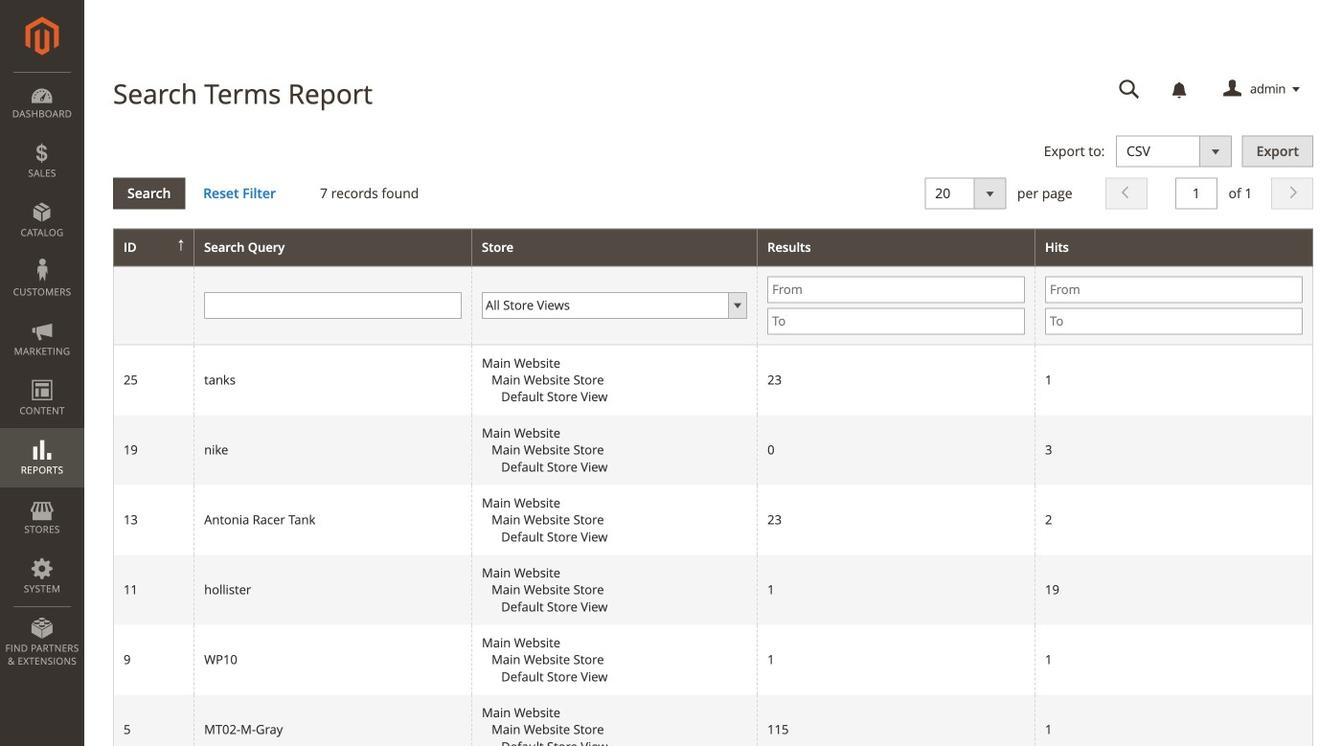 Task type: locate. For each thing, give the bounding box(es) containing it.
menu bar
[[0, 72, 84, 678]]

None text field
[[1106, 73, 1154, 106], [1176, 178, 1218, 210], [204, 292, 462, 319], [1106, 73, 1154, 106], [1176, 178, 1218, 210], [204, 292, 462, 319]]

To text field
[[768, 308, 1025, 335]]

From text field
[[768, 276, 1025, 303]]



Task type: describe. For each thing, give the bounding box(es) containing it.
To text field
[[1045, 308, 1303, 335]]

magento admin panel image
[[25, 16, 59, 56]]

From text field
[[1045, 276, 1303, 303]]



